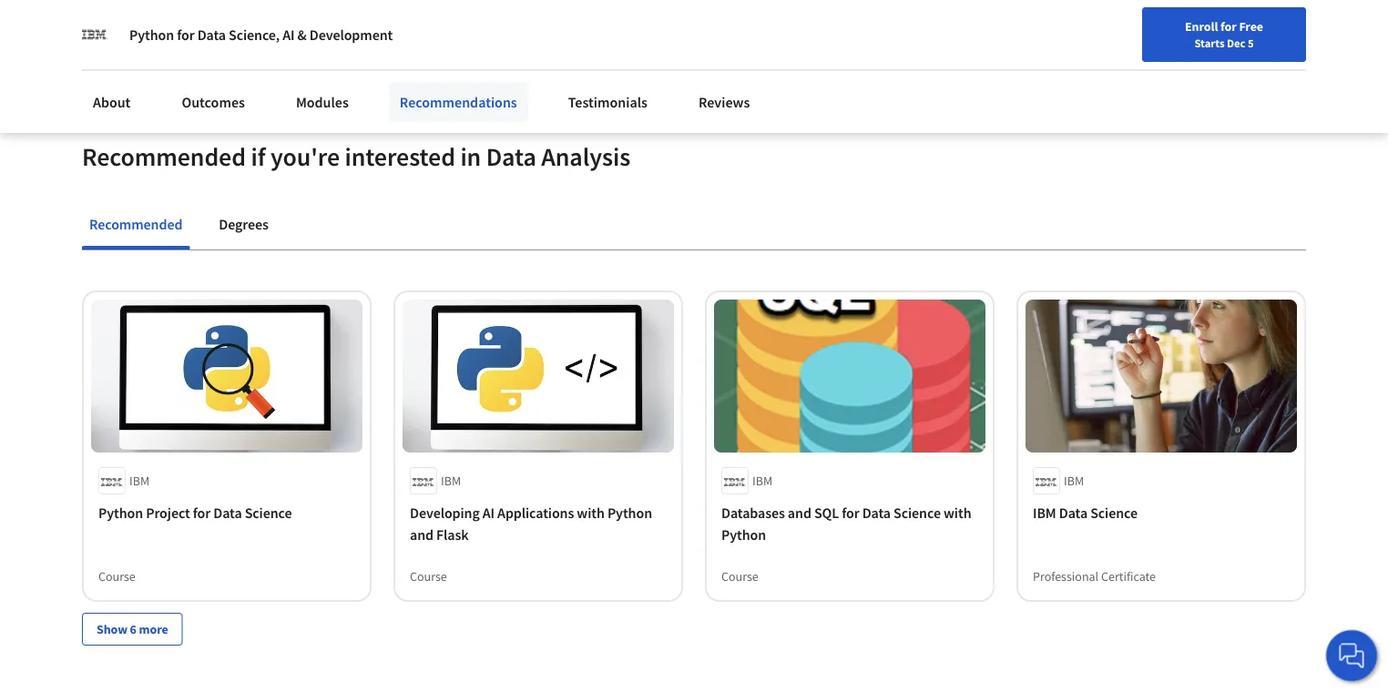 Task type: vqa. For each thing, say whether or not it's contained in the screenshot.
Dec
yes



Task type: describe. For each thing, give the bounding box(es) containing it.
ai inside developing ai applications with python and flask
[[483, 504, 495, 522]]

recommended for recommended if you're interested in data analysis
[[82, 141, 246, 173]]

more
[[139, 621, 168, 638]]

ibm up professional
[[1033, 504, 1057, 522]]

for right project
[[193, 504, 211, 522]]

degrees button
[[212, 203, 276, 246]]

recommended if you're interested in data analysis
[[82, 141, 631, 173]]

ibm data science link
[[1033, 502, 1290, 524]]

development
[[310, 26, 393, 44]]

course for databases and sql for data science with python
[[722, 569, 759, 585]]

find your new career
[[883, 57, 997, 74]]

data right in at the top left of the page
[[486, 141, 537, 173]]

show
[[97, 621, 128, 638]]

reviews
[[699, 93, 750, 111]]

with inside developing ai applications with python and flask
[[577, 504, 605, 522]]

outcomes link
[[171, 82, 256, 122]]

python project for data science link
[[98, 502, 355, 524]]

databases and sql for data science with python
[[722, 504, 972, 544]]

5
[[1248, 36, 1254, 50]]

outcomes
[[182, 93, 245, 111]]

recommended for recommended
[[89, 215, 183, 233]]

data up professional
[[1060, 504, 1088, 522]]

new
[[936, 57, 960, 74]]

6
[[130, 621, 137, 638]]

python project for data science
[[98, 504, 292, 522]]

modules link
[[285, 82, 360, 122]]

show 6 more button
[[82, 613, 183, 646]]

python for data science, ai & development
[[129, 26, 393, 44]]

chat with us image
[[1338, 642, 1367, 671]]

testimonials link
[[558, 82, 659, 122]]

ibm data science
[[1033, 504, 1138, 522]]

ibm for databases
[[753, 473, 773, 489]]

english button
[[1006, 36, 1116, 96]]

0 vertical spatial ai
[[283, 26, 295, 44]]

for inside enroll for free starts dec 5
[[1221, 18, 1237, 35]]

sql
[[815, 504, 839, 522]]

starts
[[1195, 36, 1225, 50]]

&
[[298, 26, 307, 44]]

show 6 more
[[97, 621, 168, 638]]

developing ai applications with python and flask
[[410, 504, 653, 544]]

recommendation tabs tab list
[[82, 203, 1307, 250]]

for left science,
[[177, 26, 195, 44]]

course for python project for data science
[[98, 569, 136, 585]]

find your new career link
[[874, 55, 1006, 77]]

ibm for python
[[129, 473, 150, 489]]

modules
[[296, 93, 349, 111]]



Task type: locate. For each thing, give the bounding box(es) containing it.
3 science from the left
[[1091, 504, 1138, 522]]

data
[[197, 26, 226, 44], [486, 141, 537, 173], [213, 504, 242, 522], [863, 504, 891, 522], [1060, 504, 1088, 522]]

enroll for free starts dec 5
[[1186, 18, 1264, 50]]

find
[[883, 57, 907, 74]]

and
[[788, 504, 812, 522], [410, 526, 434, 544]]

2 course from the left
[[410, 569, 447, 585]]

in
[[461, 141, 481, 173]]

coursera image
[[22, 51, 138, 80]]

ibm up databases
[[753, 473, 773, 489]]

course down flask
[[410, 569, 447, 585]]

ai right 'developing'
[[483, 504, 495, 522]]

ibm for ibm
[[1064, 473, 1085, 489]]

dec
[[1228, 36, 1246, 50]]

science,
[[229, 26, 280, 44]]

and inside developing ai applications with python and flask
[[410, 526, 434, 544]]

professional
[[1033, 569, 1099, 585]]

0 horizontal spatial ai
[[283, 26, 295, 44]]

python
[[129, 26, 174, 44], [98, 504, 143, 522], [608, 504, 653, 522], [722, 526, 767, 544]]

ibm for developing
[[441, 473, 461, 489]]

0 horizontal spatial course
[[98, 569, 136, 585]]

1 course from the left
[[98, 569, 136, 585]]

career
[[962, 57, 997, 74]]

data left science,
[[197, 26, 226, 44]]

ibm up project
[[129, 473, 150, 489]]

testimonials
[[568, 93, 648, 111]]

None search field
[[260, 48, 615, 84]]

collection element
[[71, 251, 1318, 675]]

science
[[245, 504, 292, 522], [894, 504, 941, 522], [1091, 504, 1138, 522]]

0 horizontal spatial and
[[410, 526, 434, 544]]

certificate
[[1102, 569, 1157, 585]]

0 horizontal spatial with
[[577, 504, 605, 522]]

python inside databases and sql for data science with python
[[722, 526, 767, 544]]

2 science from the left
[[894, 504, 941, 522]]

if
[[251, 141, 266, 173]]

english
[[1039, 57, 1084, 75]]

recommendations
[[400, 93, 517, 111]]

show notifications image
[[1143, 59, 1165, 81]]

and left flask
[[410, 526, 434, 544]]

2 with from the left
[[944, 504, 972, 522]]

course up "show"
[[98, 569, 136, 585]]

and inside databases and sql for data science with python
[[788, 504, 812, 522]]

developing
[[410, 504, 480, 522]]

1 horizontal spatial ai
[[483, 504, 495, 522]]

project
[[146, 504, 190, 522]]

professional certificate
[[1033, 569, 1157, 585]]

analysis
[[542, 141, 631, 173]]

data inside databases and sql for data science with python
[[863, 504, 891, 522]]

applications
[[498, 504, 574, 522]]

recommended
[[82, 141, 246, 173], [89, 215, 183, 233]]

for inside databases and sql for data science with python
[[842, 504, 860, 522]]

0 vertical spatial and
[[788, 504, 812, 522]]

data right sql
[[863, 504, 891, 522]]

0 vertical spatial recommended
[[82, 141, 246, 173]]

ibm
[[129, 473, 150, 489], [441, 473, 461, 489], [753, 473, 773, 489], [1064, 473, 1085, 489], [1033, 504, 1057, 522]]

developing ai applications with python and flask link
[[410, 502, 667, 546]]

1 horizontal spatial and
[[788, 504, 812, 522]]

databases and sql for data science with python link
[[722, 502, 979, 546]]

interested
[[345, 141, 456, 173]]

ibm image
[[82, 22, 108, 47]]

python inside developing ai applications with python and flask
[[608, 504, 653, 522]]

with
[[577, 504, 605, 522], [944, 504, 972, 522]]

1 with from the left
[[577, 504, 605, 522]]

you're
[[271, 141, 340, 173]]

course down databases
[[722, 569, 759, 585]]

ibm up 'developing'
[[441, 473, 461, 489]]

with inside databases and sql for data science with python
[[944, 504, 972, 522]]

free
[[1240, 18, 1264, 35]]

recommended button
[[82, 203, 190, 246]]

1 vertical spatial ai
[[483, 504, 495, 522]]

2 horizontal spatial science
[[1091, 504, 1138, 522]]

1 science from the left
[[245, 504, 292, 522]]

course
[[98, 569, 136, 585], [410, 569, 447, 585], [722, 569, 759, 585]]

databases
[[722, 504, 785, 522]]

about link
[[82, 82, 142, 122]]

3 course from the left
[[722, 569, 759, 585]]

1 horizontal spatial course
[[410, 569, 447, 585]]

recommendations link
[[389, 82, 528, 122]]

banner navigation
[[15, 0, 513, 36]]

1 vertical spatial and
[[410, 526, 434, 544]]

about
[[93, 93, 131, 111]]

ibm up ibm data science
[[1064, 473, 1085, 489]]

for
[[1221, 18, 1237, 35], [177, 26, 195, 44], [193, 504, 211, 522], [842, 504, 860, 522]]

course for developing ai applications with python and flask
[[410, 569, 447, 585]]

your
[[909, 57, 933, 74]]

for up dec on the top right
[[1221, 18, 1237, 35]]

flask
[[437, 526, 469, 544]]

degrees
[[219, 215, 269, 233]]

data right project
[[213, 504, 242, 522]]

reviews link
[[688, 82, 761, 122]]

ai left &
[[283, 26, 295, 44]]

0 horizontal spatial science
[[245, 504, 292, 522]]

1 horizontal spatial with
[[944, 504, 972, 522]]

ai
[[283, 26, 295, 44], [483, 504, 495, 522]]

1 horizontal spatial science
[[894, 504, 941, 522]]

and left sql
[[788, 504, 812, 522]]

enroll
[[1186, 18, 1219, 35]]

science inside databases and sql for data science with python
[[894, 504, 941, 522]]

for right sql
[[842, 504, 860, 522]]

1 vertical spatial recommended
[[89, 215, 183, 233]]

recommended inside button
[[89, 215, 183, 233]]

2 horizontal spatial course
[[722, 569, 759, 585]]



